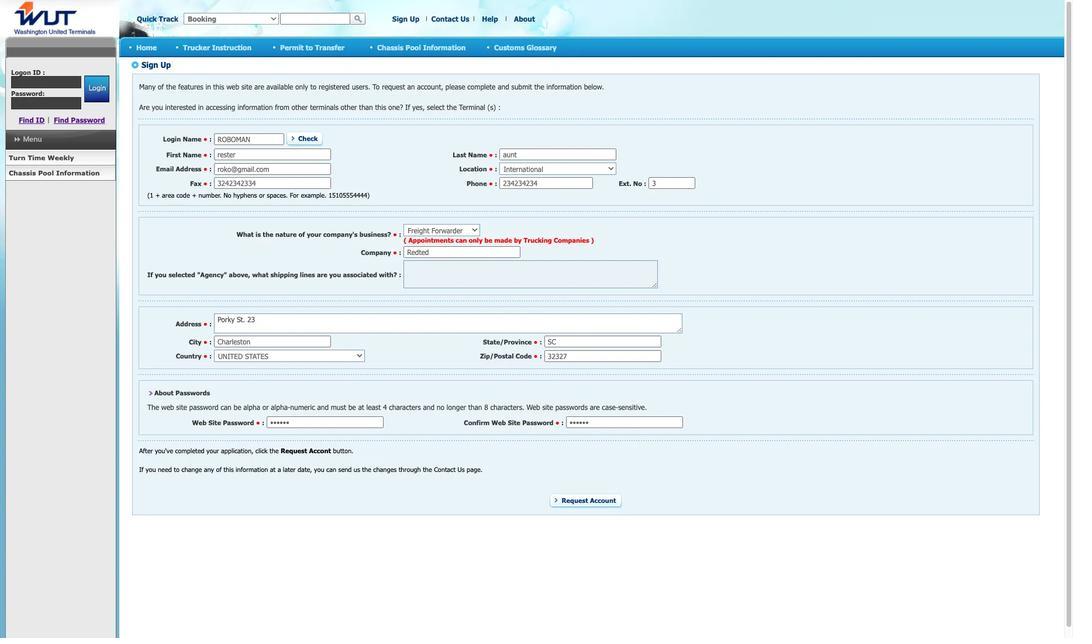 Task type: locate. For each thing, give the bounding box(es) containing it.
find left password
[[54, 116, 69, 124]]

password
[[71, 116, 105, 124]]

1 horizontal spatial information
[[423, 43, 466, 51]]

sign up link
[[393, 15, 420, 23]]

transfer
[[315, 43, 345, 51]]

logon
[[11, 68, 31, 76]]

id left :
[[33, 68, 41, 76]]

chassis pool information down up in the top of the page
[[377, 43, 466, 51]]

None text field
[[11, 76, 81, 88]]

0 horizontal spatial information
[[56, 169, 100, 177]]

find
[[19, 116, 34, 124], [54, 116, 69, 124]]

permit
[[280, 43, 304, 51]]

1 horizontal spatial pool
[[406, 43, 421, 51]]

None text field
[[280, 13, 350, 25]]

information
[[423, 43, 466, 51], [56, 169, 100, 177]]

help
[[482, 15, 498, 23]]

turn time weekly
[[9, 154, 74, 161]]

turn
[[9, 154, 26, 161]]

customs glossary
[[494, 43, 557, 51]]

information down weekly
[[56, 169, 100, 177]]

time
[[28, 154, 45, 161]]

1 horizontal spatial chassis pool information
[[377, 43, 466, 51]]

chassis
[[377, 43, 404, 51], [9, 169, 36, 177]]

id down password:
[[36, 116, 45, 124]]

1 horizontal spatial chassis
[[377, 43, 404, 51]]

sign up
[[393, 15, 420, 23]]

0 vertical spatial information
[[423, 43, 466, 51]]

None password field
[[11, 97, 81, 109]]

1 vertical spatial pool
[[38, 169, 54, 177]]

0 vertical spatial pool
[[406, 43, 421, 51]]

1 vertical spatial id
[[36, 116, 45, 124]]

contact us link
[[431, 15, 470, 23]]

logon id :
[[11, 68, 45, 76]]

information down contact
[[423, 43, 466, 51]]

turn time weekly link
[[5, 150, 116, 166]]

0 vertical spatial id
[[33, 68, 41, 76]]

us
[[461, 15, 470, 23]]

1 horizontal spatial find
[[54, 116, 69, 124]]

chassis down sign
[[377, 43, 404, 51]]

chassis pool information down turn time weekly link
[[9, 169, 100, 177]]

chassis down turn
[[9, 169, 36, 177]]

find password
[[54, 116, 105, 124]]

1 vertical spatial chassis
[[9, 169, 36, 177]]

help link
[[482, 15, 498, 23]]

home
[[136, 43, 157, 51]]

find down password:
[[19, 116, 34, 124]]

login image
[[84, 75, 109, 102]]

0 horizontal spatial pool
[[38, 169, 54, 177]]

chassis pool information
[[377, 43, 466, 51], [9, 169, 100, 177]]

0 horizontal spatial chassis
[[9, 169, 36, 177]]

id
[[33, 68, 41, 76], [36, 116, 45, 124]]

1 find from the left
[[19, 116, 34, 124]]

contact us
[[431, 15, 470, 23]]

sign
[[393, 15, 408, 23]]

pool
[[406, 43, 421, 51], [38, 169, 54, 177]]

find for find password
[[54, 116, 69, 124]]

1 vertical spatial chassis pool information
[[9, 169, 100, 177]]

2 find from the left
[[54, 116, 69, 124]]

chassis pool information link
[[5, 166, 116, 181]]

0 horizontal spatial find
[[19, 116, 34, 124]]

pool down up in the top of the page
[[406, 43, 421, 51]]

find for find id
[[19, 116, 34, 124]]

pool down turn time weekly
[[38, 169, 54, 177]]



Task type: describe. For each thing, give the bounding box(es) containing it.
1 vertical spatial information
[[56, 169, 100, 177]]

0 horizontal spatial chassis pool information
[[9, 169, 100, 177]]

find password link
[[54, 116, 105, 124]]

up
[[410, 15, 420, 23]]

glossary
[[527, 43, 557, 51]]

customs
[[494, 43, 525, 51]]

instruction
[[212, 43, 252, 51]]

about
[[514, 15, 535, 23]]

permit to transfer
[[280, 43, 345, 51]]

chassis inside chassis pool information link
[[9, 169, 36, 177]]

password:
[[11, 90, 45, 97]]

id for find
[[36, 116, 45, 124]]

0 vertical spatial chassis pool information
[[377, 43, 466, 51]]

trucker instruction
[[183, 43, 252, 51]]

trucker
[[183, 43, 210, 51]]

id for logon
[[33, 68, 41, 76]]

quick
[[137, 15, 157, 23]]

about link
[[514, 15, 535, 23]]

quick track
[[137, 15, 178, 23]]

track
[[159, 15, 178, 23]]

contact
[[431, 15, 459, 23]]

0 vertical spatial chassis
[[377, 43, 404, 51]]

find id
[[19, 116, 45, 124]]

:
[[43, 68, 45, 76]]

find id link
[[19, 116, 45, 124]]

weekly
[[48, 154, 74, 161]]

to
[[306, 43, 313, 51]]



Task type: vqa. For each thing, say whether or not it's contained in the screenshot.
Bl / Container Inquiry LINK
no



